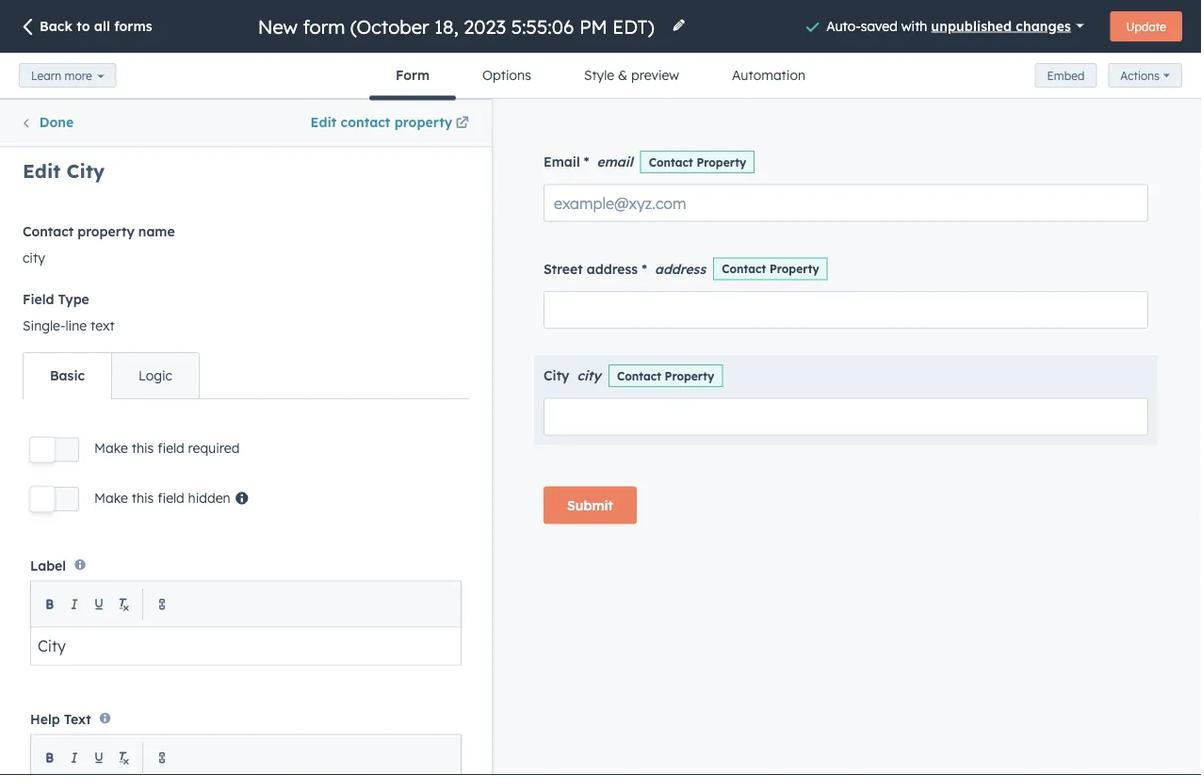 Task type: locate. For each thing, give the bounding box(es) containing it.
style & preview button
[[558, 53, 706, 98]]

back to all forms
[[40, 18, 152, 34]]

actions button
[[1108, 63, 1182, 88]]

form
[[396, 67, 430, 83]]

2 field from the top
[[158, 489, 184, 506]]

0 vertical spatial this
[[132, 440, 154, 456]]

0 vertical spatial number
[[152, 439, 200, 455]]

1 this from the top
[[132, 440, 154, 456]]

make for make this field hidden
[[94, 489, 128, 506]]

hidden
[[188, 489, 230, 506]]

2 vertical spatial name
[[173, 710, 208, 727]]

frequently
[[39, 261, 109, 277]]

1 vertical spatial make
[[94, 489, 128, 506]]

navigation
[[369, 53, 832, 100], [0, 99, 492, 146]]

property down form button
[[394, 114, 452, 130]]

field type
[[23, 291, 89, 308]]

edit left contact
[[310, 114, 337, 130]]

0 vertical spatial make
[[94, 440, 128, 456]]

properties inside button
[[118, 114, 185, 130]]

new
[[379, 114, 404, 130]]

0 horizontal spatial edit
[[23, 159, 61, 183]]

0 vertical spatial property
[[394, 114, 452, 130]]

1 make from the top
[[94, 440, 128, 456]]

automation button
[[706, 53, 832, 98]]

0 vertical spatial properties
[[118, 114, 185, 130]]

number right phone in the left of the page
[[152, 439, 200, 455]]

basic link
[[24, 353, 111, 398]]

tab list containing basic
[[23, 352, 200, 399]]

1 vertical spatial this
[[132, 489, 154, 506]]

help text button
[[30, 699, 462, 775]]

phone
[[109, 439, 148, 455]]

make
[[94, 440, 128, 456], [94, 489, 128, 506]]

this down make this field required button
[[132, 489, 154, 506]]

this inside button
[[132, 440, 154, 456]]

None field
[[256, 14, 660, 39]]

1 vertical spatial edit
[[23, 159, 61, 183]]

1 vertical spatial number
[[197, 665, 244, 682]]

0 vertical spatial field
[[158, 440, 184, 456]]

properties right 'existing'
[[118, 114, 185, 130]]

make this field hidden button
[[30, 487, 249, 512]]

this for required
[[132, 440, 154, 456]]

name for last
[[140, 349, 175, 365]]

edit for edit city
[[23, 159, 61, 183]]

1 vertical spatial properties
[[149, 261, 217, 277]]

contact property name
[[23, 223, 175, 240]]

field left hidden
[[158, 489, 184, 506]]

name up used
[[138, 223, 175, 240]]

done button
[[20, 111, 74, 135]]

embed button
[[1035, 63, 1097, 88]]

learn
[[31, 68, 61, 82]]

number right phone on the left bottom of page
[[197, 665, 244, 682]]

actions
[[1120, 68, 1160, 83]]

with
[[901, 17, 927, 34]]

update button
[[1110, 11, 1182, 41]]

single-line text
[[23, 317, 115, 334]]

search properties search field
[[23, 175, 469, 213]]

to
[[76, 18, 90, 34]]

tab list
[[23, 352, 200, 399]]

logic link
[[111, 353, 199, 398]]

2 make from the top
[[94, 489, 128, 506]]

make down phone in the left of the page
[[94, 489, 128, 506]]

none field inside the page section element
[[256, 14, 660, 39]]

last name
[[109, 349, 175, 365]]

number
[[152, 439, 200, 455], [197, 665, 244, 682]]

text
[[64, 711, 91, 727]]

0 vertical spatial edit
[[310, 114, 337, 130]]

name down mobile phone number
[[173, 710, 208, 727]]

1 horizontal spatial property
[[394, 114, 452, 130]]

unpublished
[[931, 17, 1012, 34]]

city
[[67, 159, 105, 183]]

1 horizontal spatial edit
[[310, 114, 337, 130]]

auto-
[[826, 17, 861, 34]]

property up frequently used properties
[[78, 223, 134, 240]]

1 vertical spatial property
[[78, 223, 134, 240]]

existing
[[62, 114, 114, 130]]

learn more button
[[19, 63, 116, 88]]

field inside button
[[158, 440, 184, 456]]

contact
[[23, 223, 74, 240]]

field
[[23, 291, 54, 308]]

field
[[158, 440, 184, 456], [158, 489, 184, 506]]

link opens in a new window image
[[456, 113, 469, 135], [456, 117, 469, 130]]

label button
[[30, 545, 462, 665]]

done
[[39, 114, 74, 130]]

last
[[109, 349, 136, 365]]

field right phone in the left of the page
[[158, 440, 184, 456]]

logic
[[139, 367, 172, 384]]

make up make this field hidden button
[[94, 440, 128, 456]]

application
[[30, 581, 462, 665]]

this
[[132, 440, 154, 456], [132, 489, 154, 506]]

edit contact property
[[310, 114, 452, 130]]

properties right used
[[149, 261, 217, 277]]

name
[[138, 223, 175, 240], [140, 349, 175, 365], [173, 710, 208, 727]]

preview
[[631, 67, 679, 83]]

1 field from the top
[[158, 440, 184, 456]]

1 vertical spatial field
[[158, 489, 184, 506]]

navigation containing form
[[369, 53, 832, 100]]

2 this from the top
[[132, 489, 154, 506]]

edit left city
[[23, 159, 61, 183]]

properties
[[118, 114, 185, 130], [149, 261, 217, 277]]

learn more
[[31, 68, 92, 82]]

make inside button
[[94, 489, 128, 506]]

this inside button
[[132, 489, 154, 506]]

name up logic
[[140, 349, 175, 365]]

type
[[58, 291, 89, 308]]

make this field required button
[[30, 437, 240, 462]]

make inside button
[[94, 440, 128, 456]]

make this field hidden
[[94, 489, 230, 506]]

this up make this field hidden button
[[132, 440, 154, 456]]

field inside button
[[158, 489, 184, 506]]

mobile
[[109, 665, 150, 682]]

edit
[[310, 114, 337, 130], [23, 159, 61, 183]]

make this field required
[[94, 440, 240, 456]]

1 vertical spatial name
[[140, 349, 175, 365]]

properties inside "dropdown button"
[[149, 261, 217, 277]]

property
[[394, 114, 452, 130], [78, 223, 134, 240]]



Task type: describe. For each thing, give the bounding box(es) containing it.
auto-saved with
[[826, 17, 931, 34]]

existing properties
[[62, 114, 185, 130]]

navigation inside the page section element
[[369, 53, 832, 100]]

create new
[[334, 114, 404, 130]]

line
[[65, 317, 87, 334]]

field for hidden
[[158, 489, 184, 506]]

navigation containing existing properties
[[0, 99, 492, 146]]

contact
[[341, 114, 390, 130]]

used
[[113, 261, 144, 277]]

phone
[[154, 665, 193, 682]]

form button
[[369, 53, 456, 100]]

help
[[30, 711, 60, 727]]

1 link opens in a new window image from the top
[[456, 113, 469, 135]]

this for hidden
[[132, 489, 154, 506]]

required
[[188, 440, 240, 456]]

edit city
[[23, 159, 105, 183]]

2 link opens in a new window image from the top
[[456, 117, 469, 130]]

city
[[23, 250, 45, 266]]

frequently used properties
[[39, 261, 217, 277]]

all
[[94, 18, 110, 34]]

label
[[30, 557, 66, 574]]

company name
[[109, 710, 208, 727]]

style
[[584, 67, 614, 83]]

company
[[109, 710, 169, 727]]

back to all forms link
[[19, 17, 152, 38]]

update
[[1126, 19, 1166, 33]]

0 vertical spatial name
[[138, 223, 175, 240]]

help text
[[30, 711, 91, 727]]

saved
[[861, 17, 898, 34]]

mobile phone number
[[109, 665, 244, 682]]

existing properties button
[[1, 100, 246, 145]]

basic
[[50, 367, 85, 384]]

style & preview
[[584, 67, 679, 83]]

create new button
[[246, 100, 491, 145]]

automation
[[732, 67, 805, 83]]

0 horizontal spatial property
[[78, 223, 134, 240]]

create
[[334, 114, 375, 130]]

frequently used properties button
[[23, 258, 469, 281]]

text
[[90, 317, 115, 334]]

more
[[65, 68, 92, 82]]

&
[[618, 67, 628, 83]]

back
[[40, 18, 72, 34]]

options
[[482, 67, 531, 83]]

field for required
[[158, 440, 184, 456]]

changes
[[1016, 17, 1071, 34]]

page section element
[[0, 0, 1201, 100]]

unpublished changes
[[931, 17, 1071, 34]]

state/region
[[109, 575, 193, 591]]

single-
[[23, 317, 65, 334]]

options button
[[456, 53, 558, 98]]

name for company
[[173, 710, 208, 727]]

unpublished changes button
[[931, 12, 1084, 39]]

phone number
[[109, 439, 200, 455]]

make for make this field required
[[94, 440, 128, 456]]

forms
[[114, 18, 152, 34]]

edit for edit contact property
[[310, 114, 337, 130]]

embed
[[1047, 68, 1085, 82]]

country/region
[[109, 620, 209, 636]]



Task type: vqa. For each thing, say whether or not it's contained in the screenshot.
Create new button
yes



